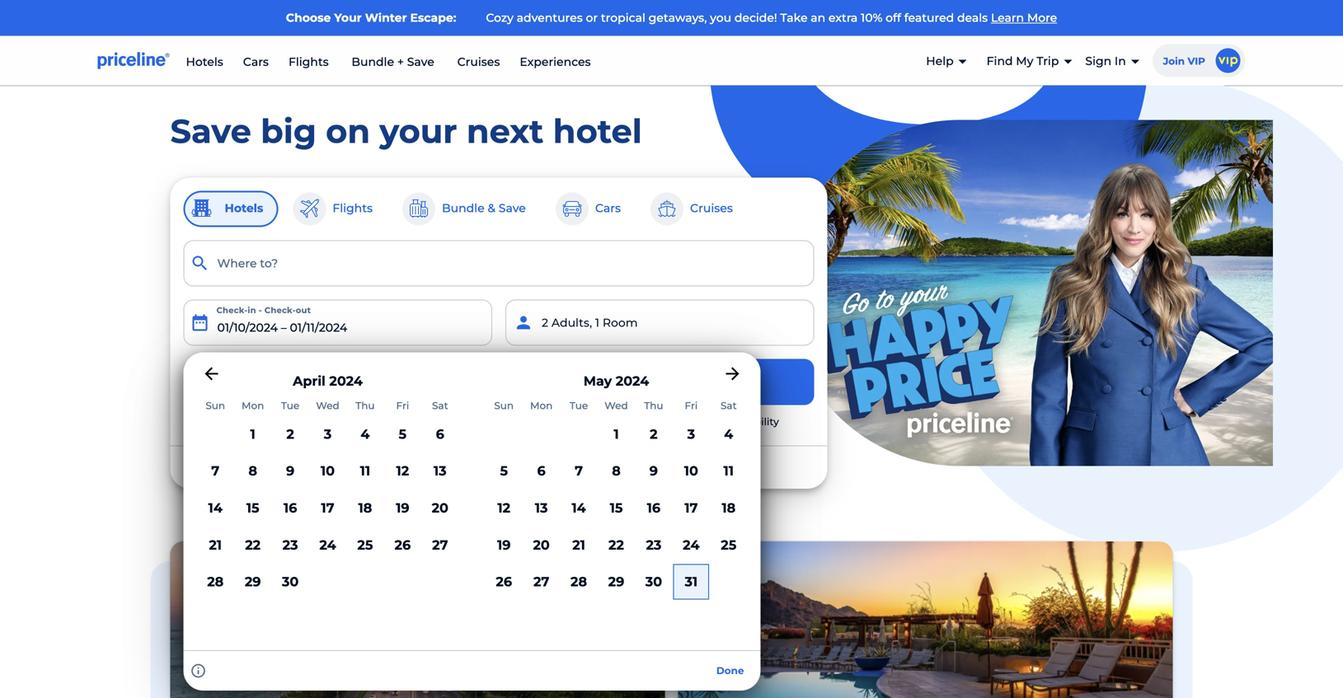 Task type: vqa. For each thing, say whether or not it's contained in the screenshot.
rightmost Fort Lauderdale image
no



Task type: describe. For each thing, give the bounding box(es) containing it.
find your hotel button
[[506, 359, 814, 405]]

tue for may 2024
[[570, 400, 588, 412]]

your for find
[[641, 374, 673, 390]]

book all of your hotels at once and save up to $625
[[351, 460, 647, 474]]

4 for april 2024
[[361, 426, 370, 442]]

28 for april
[[207, 574, 224, 590]]

free
[[632, 416, 651, 428]]

23 for april 2024
[[283, 537, 298, 553]]

19 for may 2024
[[497, 537, 511, 553]]

with
[[607, 416, 629, 428]]

vip
[[1188, 55, 1206, 67]]

7 button for april
[[197, 453, 234, 490]]

4 for may 2024
[[724, 426, 733, 442]]

26 for april 2024
[[395, 537, 411, 553]]

cozy
[[486, 11, 514, 25]]

0 vertical spatial hotel
[[553, 111, 642, 151]]

find for find your hotel
[[607, 374, 637, 390]]

up
[[585, 460, 601, 474]]

17 button for april 2024
[[309, 490, 346, 527]]

14 button for may
[[560, 490, 598, 527]]

$625
[[619, 460, 647, 474]]

once
[[499, 460, 527, 474]]

6 for april 2024
[[436, 426, 444, 442]]

22 for april
[[245, 537, 261, 553]]

deals
[[957, 11, 988, 25]]

learn
[[991, 11, 1024, 25]]

29 button for may
[[598, 564, 635, 601]]

choose
[[286, 11, 331, 25]]

at
[[484, 460, 496, 474]]

15 button for april
[[234, 490, 272, 527]]

next
[[467, 111, 544, 151]]

1 horizontal spatial bundle
[[352, 55, 394, 69]]

save left add
[[273, 375, 302, 389]]

sign
[[1086, 54, 1112, 68]]

18 button for april 2024
[[346, 490, 384, 527]]

Check-in - Check-out field
[[183, 300, 492, 346]]

13 button for april 2024
[[421, 453, 459, 490]]

book for book a hotel with free cancellation for flexibility
[[541, 416, 567, 428]]

10 button for april 2024
[[309, 453, 346, 490]]

in
[[1115, 54, 1126, 68]]

7 for april 2024
[[211, 463, 219, 479]]

save big on your next hotel
[[170, 111, 642, 151]]

a for car
[[358, 376, 364, 388]]

vip badge icon image
[[1216, 48, 1241, 73]]

9 for may 2024
[[650, 463, 658, 479]]

31 button
[[673, 564, 710, 601]]

25 button for may 2024
[[710, 527, 747, 564]]

may
[[584, 373, 612, 389]]

cars button
[[554, 191, 636, 227]]

sun for april
[[206, 400, 225, 412]]

26 button for may 2024
[[485, 564, 523, 601]]

5 for april 2024
[[399, 426, 407, 442]]

bundle & save button
[[401, 191, 541, 227]]

18 for may 2024
[[722, 500, 736, 516]]

28 button for may 2024
[[560, 564, 598, 601]]

10 button for may 2024
[[673, 453, 710, 490]]

2024 for may 2024
[[616, 373, 649, 389]]

april
[[293, 373, 326, 389]]

featured
[[904, 11, 954, 25]]

0 horizontal spatial bundle + save
[[216, 375, 302, 389]]

23 for may 2024
[[646, 537, 662, 553]]

15 for may
[[610, 500, 623, 516]]

find my trip button
[[987, 40, 1072, 83]]

flexibility
[[734, 416, 779, 428]]

all
[[385, 460, 398, 474]]

book for book all of your hotels at once and save up to $625
[[351, 460, 382, 474]]

for
[[718, 416, 732, 428]]

cozy adventures or tropical getaways, you decide! take an extra 10% off featured deals learn more
[[486, 11, 1057, 25]]

extra
[[829, 11, 858, 25]]

29 for may
[[608, 574, 624, 590]]

2 button for may 2024
[[635, 416, 673, 453]]

car
[[367, 376, 383, 388]]

sign in
[[1086, 54, 1126, 68]]

bundle & save
[[442, 201, 526, 215]]

may 2024
[[584, 373, 649, 389]]

cruises button
[[649, 191, 748, 227]]

wed for may
[[605, 400, 628, 412]]

12 for may 2024
[[498, 500, 510, 516]]

15 button for may
[[598, 490, 635, 527]]

&
[[488, 201, 496, 215]]

25 for may 2024
[[721, 537, 737, 553]]

winter
[[365, 11, 407, 25]]

hotel
[[676, 374, 713, 390]]

16 for april 2024
[[284, 500, 297, 516]]

or
[[586, 11, 598, 25]]

8 button for may
[[598, 453, 635, 490]]

12 for april 2024
[[396, 463, 409, 479]]

21 button for may
[[560, 527, 598, 564]]

flights button
[[291, 191, 388, 227]]

find your hotel
[[607, 374, 713, 390]]

tue for april 2024
[[281, 400, 300, 412]]

getaways,
[[649, 11, 707, 25]]

0 vertical spatial cruises
[[457, 55, 500, 69]]

find my trip
[[987, 54, 1059, 68]]

cars inside button
[[595, 201, 621, 215]]

decide!
[[735, 11, 777, 25]]

17 for may 2024
[[685, 500, 698, 516]]

types of travel tab list
[[183, 191, 814, 227]]

8 for may
[[612, 463, 621, 479]]

traveler selection text field
[[506, 300, 814, 346]]

hotels
[[445, 460, 481, 474]]

help button
[[926, 40, 967, 83]]

11 button for april 2024
[[346, 453, 384, 490]]

30 for may 2024
[[645, 574, 662, 590]]

book all of your hotels at once and save up to $625 link
[[351, 460, 647, 476]]

tropical
[[601, 11, 646, 25]]

an
[[811, 11, 826, 25]]

mon for may
[[530, 400, 553, 412]]

24 for may 2024
[[683, 537, 700, 553]]

trip
[[1037, 54, 1059, 68]]

6 button for april 2024
[[421, 416, 459, 453]]

book a hotel with free cancellation for flexibility
[[541, 416, 779, 428]]

april 2024
[[293, 373, 363, 389]]

experiences
[[520, 55, 591, 69]]

cars link
[[243, 55, 269, 69]]

12 button for april 2024
[[384, 453, 421, 490]]

flights inside flights button
[[333, 201, 373, 215]]

30 button for may 2024
[[635, 564, 673, 601]]

24 button for april 2024
[[309, 527, 346, 564]]

9 button for april 2024
[[272, 453, 309, 490]]

add
[[334, 376, 356, 388]]

save down escape:
[[407, 55, 434, 69]]

cancellation
[[654, 416, 715, 428]]

14 for may
[[572, 500, 586, 516]]

13 button for may 2024
[[523, 490, 560, 527]]

hotels button
[[183, 191, 278, 227]]

0 horizontal spatial flights
[[289, 55, 329, 69]]

thu for may 2024
[[644, 400, 663, 412]]

you
[[710, 11, 732, 25]]

big
[[261, 111, 316, 151]]

choose your winter escape:
[[286, 11, 460, 25]]

0 horizontal spatial hotels
[[186, 55, 223, 69]]

cruises link
[[457, 55, 500, 69]]

0 vertical spatial bundle + save
[[349, 55, 438, 69]]

join vip
[[1163, 55, 1206, 67]]

bundle + save link
[[349, 55, 438, 69]]

30 for april 2024
[[282, 574, 299, 590]]

help
[[926, 54, 954, 68]]

join
[[1163, 55, 1185, 67]]

12 button for may 2024
[[485, 490, 523, 527]]

on
[[326, 111, 370, 151]]



Task type: locate. For each thing, give the bounding box(es) containing it.
1 18 button from the left
[[346, 490, 384, 527]]

25 button
[[346, 527, 384, 564], [710, 527, 747, 564]]

0 horizontal spatial cars
[[243, 55, 269, 69]]

experiences link
[[520, 55, 591, 69]]

7
[[211, 463, 219, 479], [575, 463, 583, 479]]

2 1 from the left
[[614, 426, 619, 442]]

0 horizontal spatial 19 button
[[384, 490, 421, 527]]

1 horizontal spatial 18 button
[[710, 490, 747, 527]]

2 button down april
[[272, 416, 309, 453]]

23
[[283, 537, 298, 553], [646, 537, 662, 553]]

4 button for may 2024
[[710, 416, 747, 453]]

0 horizontal spatial 18 button
[[346, 490, 384, 527]]

23 button for may 2024
[[635, 527, 673, 564]]

2 29 from the left
[[608, 574, 624, 590]]

13 for april 2024
[[434, 463, 447, 479]]

0 horizontal spatial sun
[[206, 400, 225, 412]]

1 28 button from the left
[[197, 564, 234, 601]]

1 4 from the left
[[361, 426, 370, 442]]

8 for april
[[249, 463, 257, 479]]

1 21 from the left
[[209, 537, 222, 553]]

21 for april
[[209, 537, 222, 553]]

21 button for april
[[197, 527, 234, 564]]

1 for may
[[614, 426, 619, 442]]

2 18 from the left
[[722, 500, 736, 516]]

5 right at
[[500, 463, 508, 479]]

4 button for april 2024
[[346, 416, 384, 453]]

2 sun from the left
[[494, 400, 514, 412]]

1 9 from the left
[[286, 463, 295, 479]]

21 for may
[[572, 537, 585, 553]]

0 vertical spatial hotels
[[186, 55, 223, 69]]

8
[[249, 463, 257, 479], [612, 463, 621, 479]]

1 vertical spatial your
[[641, 374, 673, 390]]

bundle left april
[[216, 375, 260, 389]]

fri up of
[[396, 400, 409, 412]]

4 button down the 'add a car'
[[346, 416, 384, 453]]

4 button
[[346, 416, 384, 453], [710, 416, 747, 453]]

1 17 from the left
[[321, 500, 334, 516]]

13 button right of
[[421, 453, 459, 490]]

0 horizontal spatial wed
[[316, 400, 339, 412]]

tue
[[281, 400, 300, 412], [570, 400, 588, 412]]

10 for may 2024
[[684, 463, 698, 479]]

0 horizontal spatial fri
[[396, 400, 409, 412]]

1 vertical spatial +
[[263, 375, 270, 389]]

wed down the april 2024
[[316, 400, 339, 412]]

thu for april 2024
[[356, 400, 375, 412]]

1 7 button from the left
[[197, 453, 234, 490]]

2 8 from the left
[[612, 463, 621, 479]]

sun up book all of your hotels at once and save up to $625
[[494, 400, 514, 412]]

28 button
[[197, 564, 234, 601], [560, 564, 598, 601]]

sat
[[432, 400, 448, 412], [721, 400, 737, 412]]

my
[[1016, 54, 1034, 68]]

2 7 from the left
[[575, 463, 583, 479]]

hotel up cars button
[[553, 111, 642, 151]]

1 24 button from the left
[[309, 527, 346, 564]]

17 button
[[309, 490, 346, 527], [673, 490, 710, 527]]

1 16 button from the left
[[272, 490, 309, 527]]

1 horizontal spatial 10 button
[[673, 453, 710, 490]]

flights link
[[289, 55, 329, 69]]

wed
[[316, 400, 339, 412], [605, 400, 628, 412]]

2 button
[[272, 416, 309, 453], [635, 416, 673, 453]]

13 for may 2024
[[535, 500, 548, 516]]

3 button for april 2024
[[309, 416, 346, 453]]

24 button
[[309, 527, 346, 564], [673, 527, 710, 564]]

2 10 button from the left
[[673, 453, 710, 490]]

1 14 from the left
[[208, 500, 223, 516]]

1 vertical spatial 27
[[533, 574, 549, 590]]

wed up the with
[[605, 400, 628, 412]]

1 1 button from the left
[[234, 416, 272, 453]]

bundle + save
[[349, 55, 438, 69], [216, 375, 302, 389]]

1 15 from the left
[[246, 500, 259, 516]]

2 14 button from the left
[[560, 490, 598, 527]]

1 horizontal spatial 13 button
[[523, 490, 560, 527]]

1 23 from the left
[[283, 537, 298, 553]]

10 left all
[[321, 463, 335, 479]]

1 horizontal spatial fri
[[685, 400, 698, 412]]

1 vertical spatial flights
[[333, 201, 373, 215]]

2 3 button from the left
[[673, 416, 710, 453]]

1 25 from the left
[[357, 537, 373, 553]]

1 horizontal spatial 2024
[[616, 373, 649, 389]]

done button
[[707, 658, 754, 685]]

1 tue from the left
[[281, 400, 300, 412]]

2 30 from the left
[[645, 574, 662, 590]]

0 horizontal spatial 26 button
[[384, 527, 421, 564]]

1 horizontal spatial tue
[[570, 400, 588, 412]]

1 3 button from the left
[[309, 416, 346, 453]]

your inside "find your hotel" button
[[641, 374, 673, 390]]

done
[[716, 665, 744, 677]]

2 22 from the left
[[609, 537, 624, 553]]

save right &
[[499, 201, 526, 215]]

6
[[436, 426, 444, 442], [537, 463, 546, 479]]

15
[[246, 500, 259, 516], [610, 500, 623, 516]]

27 for april 2024
[[432, 537, 448, 553]]

20 button down the hotels
[[421, 490, 459, 527]]

23 button
[[272, 527, 309, 564], [635, 527, 673, 564]]

28 for may
[[571, 574, 587, 590]]

book
[[541, 416, 567, 428], [351, 460, 382, 474]]

0 horizontal spatial 22
[[245, 537, 261, 553]]

21 button
[[197, 527, 234, 564], [560, 527, 598, 564]]

0 horizontal spatial 29 button
[[234, 564, 272, 601]]

5 button up of
[[384, 416, 421, 453]]

5 button left and
[[485, 453, 523, 490]]

0 horizontal spatial 8 button
[[234, 453, 272, 490]]

1 horizontal spatial 10
[[684, 463, 698, 479]]

1 horizontal spatial 3
[[687, 426, 695, 442]]

off
[[886, 11, 901, 25]]

1 horizontal spatial 15 button
[[598, 490, 635, 527]]

0 horizontal spatial 7
[[211, 463, 219, 479]]

bundle
[[352, 55, 394, 69], [442, 201, 485, 215], [216, 375, 260, 389]]

0 vertical spatial cars
[[243, 55, 269, 69]]

1 9 button from the left
[[272, 453, 309, 490]]

1 for april
[[250, 426, 255, 442]]

2 11 from the left
[[724, 463, 734, 479]]

19 down book all of your hotels at once and save up to $625 link
[[497, 537, 511, 553]]

0 horizontal spatial 17
[[321, 500, 334, 516]]

2 fri from the left
[[685, 400, 698, 412]]

1 17 button from the left
[[309, 490, 346, 527]]

bundle down choose your winter escape:
[[352, 55, 394, 69]]

1 horizontal spatial 15
[[610, 500, 623, 516]]

0 horizontal spatial 28
[[207, 574, 224, 590]]

fri up cancellation
[[685, 400, 698, 412]]

your right on
[[380, 111, 457, 151]]

1 horizontal spatial 3 button
[[673, 416, 710, 453]]

save
[[556, 460, 582, 474]]

1 vertical spatial 26
[[496, 574, 512, 590]]

16 button for may 2024
[[635, 490, 673, 527]]

fri for may 2024
[[685, 400, 698, 412]]

1 24 from the left
[[319, 537, 336, 553]]

sun down show february 2024 icon
[[206, 400, 225, 412]]

3 button for may 2024
[[673, 416, 710, 453]]

1 horizontal spatial 23
[[646, 537, 662, 553]]

20 button down and
[[523, 527, 560, 564]]

0 horizontal spatial 21 button
[[197, 527, 234, 564]]

19 button down book all of your hotels at once and save up to $625 link
[[485, 527, 523, 564]]

add a car
[[332, 376, 383, 388]]

book up and
[[541, 416, 567, 428]]

3 for may 2024
[[687, 426, 695, 442]]

a for hotel
[[570, 416, 576, 428]]

1 18 from the left
[[358, 500, 372, 516]]

16
[[284, 500, 297, 516], [647, 500, 661, 516]]

0 horizontal spatial 19
[[396, 500, 409, 516]]

2 8 button from the left
[[598, 453, 635, 490]]

save inside button
[[499, 201, 526, 215]]

1 vertical spatial 6
[[537, 463, 546, 479]]

2 right the with
[[650, 426, 658, 442]]

29 for april
[[245, 574, 261, 590]]

16 button for april 2024
[[272, 490, 309, 527]]

hotels inside hotels button
[[225, 201, 263, 215]]

bundle inside button
[[442, 201, 485, 215]]

wed for april
[[316, 400, 339, 412]]

2 thu from the left
[[644, 400, 663, 412]]

2 11 button from the left
[[710, 453, 747, 490]]

0 horizontal spatial 16
[[284, 500, 297, 516]]

hotels link
[[186, 55, 223, 69]]

0 vertical spatial your
[[334, 11, 362, 25]]

1 15 button from the left
[[234, 490, 272, 527]]

22 button
[[234, 527, 272, 564], [598, 527, 635, 564]]

2 7 button from the left
[[560, 453, 598, 490]]

2 down april
[[286, 426, 294, 442]]

2 wed from the left
[[605, 400, 628, 412]]

0 horizontal spatial +
[[263, 375, 270, 389]]

adventures
[[517, 11, 583, 25]]

0 horizontal spatial 3
[[324, 426, 332, 442]]

tue down may
[[570, 400, 588, 412]]

6 left save
[[537, 463, 546, 479]]

15 button
[[234, 490, 272, 527], [598, 490, 635, 527]]

27 button
[[421, 527, 459, 564], [523, 564, 560, 601]]

2 28 from the left
[[571, 574, 587, 590]]

1 horizontal spatial mon
[[530, 400, 553, 412]]

31
[[685, 574, 698, 590]]

2 17 button from the left
[[673, 490, 710, 527]]

27 for may 2024
[[533, 574, 549, 590]]

1 horizontal spatial 20
[[533, 537, 550, 553]]

0 horizontal spatial 2024
[[329, 373, 363, 389]]

1 horizontal spatial 9 button
[[635, 453, 673, 490]]

11 left all
[[360, 463, 370, 479]]

20 button for april 2024
[[421, 490, 459, 527]]

0 vertical spatial +
[[397, 55, 404, 69]]

26 for may 2024
[[496, 574, 512, 590]]

12 down book all of your hotels at once and save up to $625 link
[[498, 500, 510, 516]]

2 10 from the left
[[684, 463, 698, 479]]

25 button for april 2024
[[346, 527, 384, 564]]

2 21 from the left
[[572, 537, 585, 553]]

19 down of
[[396, 500, 409, 516]]

0 horizontal spatial 15 button
[[234, 490, 272, 527]]

0 horizontal spatial 8
[[249, 463, 257, 479]]

sat up the hotels
[[432, 400, 448, 412]]

13 right of
[[434, 463, 447, 479]]

1 horizontal spatial hotels
[[225, 201, 263, 215]]

a left "car"
[[358, 376, 364, 388]]

9 button
[[272, 453, 309, 490], [635, 453, 673, 490]]

1 10 button from the left
[[309, 453, 346, 490]]

3 button left for
[[673, 416, 710, 453]]

3 left for
[[687, 426, 695, 442]]

1 wed from the left
[[316, 400, 339, 412]]

3 button down the april 2024
[[309, 416, 346, 453]]

10 button left all
[[309, 453, 346, 490]]

your
[[380, 111, 457, 151], [416, 460, 442, 474]]

find for find my trip
[[987, 54, 1013, 68]]

2 17 from the left
[[685, 500, 698, 516]]

10 down cancellation
[[684, 463, 698, 479]]

2 mon from the left
[[530, 400, 553, 412]]

1 horizontal spatial 23 button
[[635, 527, 673, 564]]

17
[[321, 500, 334, 516], [685, 500, 698, 516]]

bundle left &
[[442, 201, 485, 215]]

1 30 from the left
[[282, 574, 299, 590]]

show may 2024 image
[[723, 364, 743, 384]]

1 horizontal spatial bundle + save
[[349, 55, 438, 69]]

join vip link
[[1153, 44, 1251, 77]]

2 25 button from the left
[[710, 527, 747, 564]]

sat for april 2024
[[432, 400, 448, 412]]

1 4 button from the left
[[346, 416, 384, 453]]

0 horizontal spatial 27 button
[[421, 527, 459, 564]]

flights down on
[[333, 201, 373, 215]]

29 button for april
[[234, 564, 272, 601]]

2 for may 2024
[[650, 426, 658, 442]]

1 horizontal spatial 22 button
[[598, 527, 635, 564]]

2 15 from the left
[[610, 500, 623, 516]]

7 for may 2024
[[575, 463, 583, 479]]

0 horizontal spatial 2 button
[[272, 416, 309, 453]]

11 down for
[[724, 463, 734, 479]]

5 up of
[[399, 426, 407, 442]]

0 horizontal spatial mon
[[242, 400, 264, 412]]

13 button down and
[[523, 490, 560, 527]]

sat up for
[[721, 400, 737, 412]]

1 horizontal spatial 30
[[645, 574, 662, 590]]

4 down the 'add a car'
[[361, 426, 370, 442]]

sign in button
[[1086, 40, 1139, 83]]

2024 right may
[[616, 373, 649, 389]]

27 button for may 2024
[[523, 564, 560, 601]]

5 button for april 2024
[[384, 416, 421, 453]]

mon for april
[[242, 400, 264, 412]]

12 button down book all of your hotels at once and save up to $625 link
[[485, 490, 523, 527]]

0 vertical spatial 20
[[432, 500, 449, 516]]

8 button for april
[[234, 453, 272, 490]]

1 8 from the left
[[249, 463, 257, 479]]

more
[[1027, 11, 1057, 25]]

2 25 from the left
[[721, 537, 737, 553]]

1 3 from the left
[[324, 426, 332, 442]]

22 button for april
[[234, 527, 272, 564]]

26 button
[[384, 527, 421, 564], [485, 564, 523, 601]]

1 29 from the left
[[245, 574, 261, 590]]

2 23 button from the left
[[635, 527, 673, 564]]

1 thu from the left
[[356, 400, 375, 412]]

2 3 from the left
[[687, 426, 695, 442]]

11 for may 2024
[[724, 463, 734, 479]]

2 21 button from the left
[[560, 527, 598, 564]]

11 button for may 2024
[[710, 453, 747, 490]]

2 16 button from the left
[[635, 490, 673, 527]]

your left the "hotel" on the right of the page
[[641, 374, 673, 390]]

6 up book all of your hotels at once and save up to $625
[[436, 426, 444, 442]]

1 28 from the left
[[207, 574, 224, 590]]

0 horizontal spatial 21
[[209, 537, 222, 553]]

find inside 'dropdown button'
[[987, 54, 1013, 68]]

14 for april
[[208, 500, 223, 516]]

1 29 button from the left
[[234, 564, 272, 601]]

2024 left "car"
[[329, 373, 363, 389]]

20 button for may 2024
[[523, 527, 560, 564]]

0 horizontal spatial 3 button
[[309, 416, 346, 453]]

1 8 button from the left
[[234, 453, 272, 490]]

fri for april 2024
[[396, 400, 409, 412]]

0 horizontal spatial 9 button
[[272, 453, 309, 490]]

2 4 button from the left
[[710, 416, 747, 453]]

1 vertical spatial book
[[351, 460, 382, 474]]

24 button for may 2024
[[673, 527, 710, 564]]

2 2 from the left
[[650, 426, 658, 442]]

your left winter
[[334, 11, 362, 25]]

11 button left all
[[346, 453, 384, 490]]

0 horizontal spatial 15
[[246, 500, 259, 516]]

2 24 from the left
[[683, 537, 700, 553]]

7 button for may
[[560, 453, 598, 490]]

12 button left the hotels
[[384, 453, 421, 490]]

1 button for april
[[234, 416, 272, 453]]

14 button
[[197, 490, 234, 527], [560, 490, 598, 527]]

2 2 button from the left
[[635, 416, 673, 453]]

flights
[[289, 55, 329, 69], [333, 201, 373, 215]]

1 11 from the left
[[360, 463, 370, 479]]

2 18 button from the left
[[710, 490, 747, 527]]

0 horizontal spatial 24 button
[[309, 527, 346, 564]]

0 horizontal spatial bundle
[[216, 375, 260, 389]]

0 horizontal spatial sat
[[432, 400, 448, 412]]

1 vertical spatial hotel
[[578, 416, 604, 428]]

1 horizontal spatial 26
[[496, 574, 512, 590]]

3 for april 2024
[[324, 426, 332, 442]]

1 2024 from the left
[[329, 373, 363, 389]]

2 9 button from the left
[[635, 453, 673, 490]]

3 button
[[309, 416, 346, 453], [673, 416, 710, 453]]

your for hotels
[[416, 460, 442, 474]]

+ left april
[[263, 375, 270, 389]]

1 horizontal spatial 8
[[612, 463, 621, 479]]

1 mon from the left
[[242, 400, 264, 412]]

22 for may
[[609, 537, 624, 553]]

25 for april 2024
[[357, 537, 373, 553]]

20 down the hotels
[[432, 500, 449, 516]]

1 25 button from the left
[[346, 527, 384, 564]]

27
[[432, 537, 448, 553], [533, 574, 549, 590]]

None field
[[183, 240, 814, 287]]

27 button for april 2024
[[421, 527, 459, 564]]

show february 2024 image
[[202, 364, 221, 384]]

12 left the hotels
[[396, 463, 409, 479]]

1 button for may
[[598, 416, 635, 453]]

of
[[401, 460, 413, 474]]

1 horizontal spatial 19 button
[[485, 527, 523, 564]]

0 vertical spatial book
[[541, 416, 567, 428]]

20 down and
[[533, 537, 550, 553]]

a left the with
[[570, 416, 576, 428]]

2 button for april 2024
[[272, 416, 309, 453]]

28 button for april 2024
[[197, 564, 234, 601]]

2 14 from the left
[[572, 500, 586, 516]]

1 1 from the left
[[250, 426, 255, 442]]

2 button right the with
[[635, 416, 673, 453]]

4 button down show may 2024 icon
[[710, 416, 747, 453]]

1 22 from the left
[[245, 537, 261, 553]]

flights down choose in the top left of the page
[[289, 55, 329, 69]]

1 11 button from the left
[[346, 453, 384, 490]]

1 horizontal spatial 4
[[724, 426, 733, 442]]

book left all
[[351, 460, 382, 474]]

1
[[250, 426, 255, 442], [614, 426, 619, 442]]

10 button down cancellation
[[673, 453, 710, 490]]

cars
[[243, 55, 269, 69], [595, 201, 621, 215]]

1 14 button from the left
[[197, 490, 234, 527]]

your for next
[[380, 111, 457, 151]]

1 30 button from the left
[[272, 564, 309, 601]]

1 7 from the left
[[211, 463, 219, 479]]

28
[[207, 574, 224, 590], [571, 574, 587, 590]]

2 tue from the left
[[570, 400, 588, 412]]

hotel left the with
[[578, 416, 604, 428]]

1 sat from the left
[[432, 400, 448, 412]]

1 horizontal spatial 12 button
[[485, 490, 523, 527]]

priceline.com home image
[[98, 52, 169, 70]]

cruises inside cruises button
[[690, 201, 733, 215]]

10 for april 2024
[[321, 463, 335, 479]]

16 button
[[272, 490, 309, 527], [635, 490, 673, 527]]

0 vertical spatial 5
[[399, 426, 407, 442]]

2 1 button from the left
[[598, 416, 635, 453]]

save down hotels link at the left of page
[[170, 111, 251, 151]]

30
[[282, 574, 299, 590], [645, 574, 662, 590]]

tue down april
[[281, 400, 300, 412]]

2 24 button from the left
[[673, 527, 710, 564]]

22
[[245, 537, 261, 553], [609, 537, 624, 553]]

1 vertical spatial bundle + save
[[216, 375, 302, 389]]

14 button for april
[[197, 490, 234, 527]]

13 button
[[421, 453, 459, 490], [523, 490, 560, 527]]

find inside button
[[607, 374, 637, 390]]

find up the with
[[607, 374, 637, 390]]

23 button for april 2024
[[272, 527, 309, 564]]

thu up book a hotel with free cancellation for flexibility
[[644, 400, 663, 412]]

0 vertical spatial bundle
[[352, 55, 394, 69]]

1 2 button from the left
[[272, 416, 309, 453]]

find left my on the top right
[[987, 54, 1013, 68]]

2 4 from the left
[[724, 426, 733, 442]]

9
[[286, 463, 295, 479], [650, 463, 658, 479]]

29 button
[[234, 564, 272, 601], [598, 564, 635, 601]]

0 horizontal spatial a
[[358, 376, 364, 388]]

2 29 button from the left
[[598, 564, 635, 601]]

0 horizontal spatial 13 button
[[421, 453, 459, 490]]

4 left flexibility
[[724, 426, 733, 442]]

1 horizontal spatial 14 button
[[560, 490, 598, 527]]

18 for april 2024
[[358, 500, 372, 516]]

3 down the april 2024
[[324, 426, 332, 442]]

1 16 from the left
[[284, 500, 297, 516]]

0 horizontal spatial 20
[[432, 500, 449, 516]]

take
[[780, 11, 808, 25]]

2 2024 from the left
[[616, 373, 649, 389]]

sun for may
[[494, 400, 514, 412]]

1 vertical spatial 5
[[500, 463, 508, 479]]

2 vertical spatial bundle
[[216, 375, 260, 389]]

escape:
[[410, 11, 456, 25]]

1 horizontal spatial 28 button
[[560, 564, 598, 601]]

sat for may 2024
[[721, 400, 737, 412]]

19 button down of
[[384, 490, 421, 527]]

Where to? field
[[183, 240, 814, 287]]

1 vertical spatial hotels
[[225, 201, 263, 215]]

9 for april 2024
[[286, 463, 295, 479]]

1 horizontal spatial 7 button
[[560, 453, 598, 490]]

1 sun from the left
[[206, 400, 225, 412]]

0 horizontal spatial 10 button
[[309, 453, 346, 490]]

19 for april 2024
[[396, 500, 409, 516]]

26 button for april 2024
[[384, 527, 421, 564]]

your right of
[[416, 460, 442, 474]]

13 down and
[[535, 500, 548, 516]]

2 16 from the left
[[647, 500, 661, 516]]

3
[[324, 426, 332, 442], [687, 426, 695, 442]]

2 sat from the left
[[721, 400, 737, 412]]

2 15 button from the left
[[598, 490, 635, 527]]

30 button for april 2024
[[272, 564, 309, 601]]

2 23 from the left
[[646, 537, 662, 553]]

1 horizontal spatial 7
[[575, 463, 583, 479]]

11 button down for
[[710, 453, 747, 490]]

1 22 button from the left
[[234, 527, 272, 564]]

0 horizontal spatial 14 button
[[197, 490, 234, 527]]

+ down winter
[[397, 55, 404, 69]]

11 for april 2024
[[360, 463, 370, 479]]

1 fri from the left
[[396, 400, 409, 412]]

1 vertical spatial 19
[[497, 537, 511, 553]]

1 horizontal spatial 25 button
[[710, 527, 747, 564]]

2 9 from the left
[[650, 463, 658, 479]]

0 vertical spatial 19
[[396, 500, 409, 516]]

0 vertical spatial 6
[[436, 426, 444, 442]]

0 horizontal spatial 9
[[286, 463, 295, 479]]

18 button for may 2024
[[710, 490, 747, 527]]

and
[[531, 460, 553, 474]]

10%
[[861, 11, 883, 25]]

to
[[604, 460, 616, 474]]

hotels
[[186, 55, 223, 69], [225, 201, 263, 215]]

1 21 button from the left
[[197, 527, 234, 564]]

2024 for april 2024
[[329, 373, 363, 389]]

1 horizontal spatial 25
[[721, 537, 737, 553]]

6 for may 2024
[[537, 463, 546, 479]]

0 horizontal spatial cruises
[[457, 55, 500, 69]]

1 23 button from the left
[[272, 527, 309, 564]]

0 horizontal spatial 27
[[432, 537, 448, 553]]

1 horizontal spatial 30 button
[[635, 564, 673, 601]]

thu down the 'add a car'
[[356, 400, 375, 412]]

0 horizontal spatial 26
[[395, 537, 411, 553]]

1 horizontal spatial 6
[[537, 463, 546, 479]]

17 for april 2024
[[321, 500, 334, 516]]

2 28 button from the left
[[560, 564, 598, 601]]



